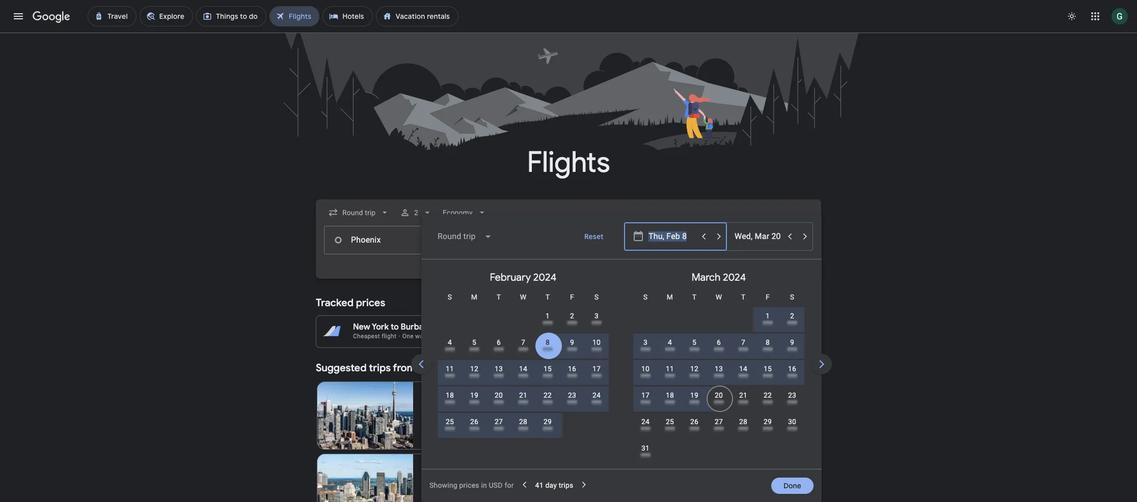 Task type: describe. For each thing, give the bounding box(es) containing it.
2 one from the left
[[572, 333, 583, 340]]

fri, mar 22 element
[[764, 391, 772, 401]]

2 new from the left
[[746, 323, 763, 333]]

sat, feb 17 element
[[593, 364, 601, 374]]

grid inside flight search field
[[425, 264, 1012, 476]]

2 one way from the left
[[572, 333, 596, 340]]

31 ????
[[641, 445, 651, 459]]

4 left mon, feb 5 element
[[448, 339, 452, 347]]

17 for sat, feb 17 element
[[593, 365, 601, 373]]

fri, feb 23 element
[[568, 391, 576, 401]]

main menu image
[[12, 10, 24, 22]]

destinations
[[767, 364, 809, 373]]

3 ???? for sun, mar 3 element
[[641, 339, 651, 353]]

sun, mar 31 element
[[641, 444, 650, 454]]

17 ???? for sun, mar 17 element at the right of the page
[[641, 392, 651, 406]]

sat, mar 23 element
[[788, 391, 796, 401]]

???? for thu, mar 7 element
[[738, 347, 748, 353]]

25 ???? for 'mon, mar 25' 'element'
[[665, 418, 675, 433]]

2 t from the left
[[546, 293, 550, 302]]

23 ???? for fri, feb 23 element
[[567, 392, 577, 406]]

montreal jan 15 – 23, 2024
[[421, 463, 479, 483]]

8 ???? for thu, feb 8, departure date. element
[[543, 339, 553, 353]]

3 s from the left
[[643, 293, 648, 302]]

mon, feb 5 element
[[472, 338, 476, 348]]

sat, feb 3 element
[[595, 311, 599, 322]]

29 – feb
[[435, 402, 463, 410]]

1 to from the left
[[391, 323, 399, 333]]

f for february 2024
[[570, 293, 574, 302]]

jetblue
[[693, 333, 714, 340]]

sun, feb 11 element
[[446, 364, 454, 374]]

31
[[641, 445, 650, 453]]

wed, mar 6 element
[[717, 338, 721, 348]]

4 hr 50 min
[[467, 485, 504, 493]]

2024 inside the montreal jan 15 – 23, 2024
[[463, 474, 479, 483]]

prices for showing
[[459, 482, 479, 490]]

4 right sun, mar 3 element
[[668, 339, 672, 347]]

857 US dollars text field
[[626, 332, 643, 340]]

5 ???? for the tue, mar 5 'element'
[[690, 339, 699, 353]]

flight for to
[[382, 333, 397, 340]]

wed, feb 7 element
[[521, 338, 525, 348]]

from
[[393, 362, 416, 375]]

thu, feb 22 element
[[544, 391, 552, 401]]

25 ???? for sun, feb 25 'element'
[[445, 418, 455, 433]]

fri, mar 15 element
[[764, 364, 772, 374]]

thu, mar 28 element
[[739, 417, 747, 427]]

cheapest for new
[[353, 333, 380, 340]]

8 for thu, feb 8, departure date. element
[[546, 339, 550, 347]]

sun, mar 24 element
[[641, 417, 650, 427]]

12 for the tue, mar 12 "element"
[[690, 365, 699, 373]]

tracked prices region
[[316, 291, 821, 349]]

tue, feb 20 element
[[495, 391, 503, 401]]

13 ???? for tue, feb 13 element
[[494, 365, 504, 380]]

???? for sun, mar 17 element at the right of the page
[[641, 400, 651, 406]]

explore
[[740, 364, 766, 373]]

???? for fri, mar 29 "element"
[[763, 427, 773, 433]]

2 way from the left
[[585, 333, 596, 340]]

tue, feb 27 element
[[495, 417, 503, 427]]

2 los from the left
[[602, 323, 616, 333]]

11 for sun, feb 11 element
[[446, 365, 454, 373]]

1 ???? for march 2024
[[763, 312, 773, 327]]

toronto jan 29 – feb 6, 2024
[[421, 391, 489, 410]]

18 ???? for mon, mar 18 element
[[665, 392, 675, 406]]

23 ???? for sat, mar 23 element in the bottom right of the page
[[787, 392, 797, 406]]

???? for wed, feb 21 element
[[518, 400, 528, 406]]

2024 right march
[[723, 272, 746, 284]]

thu, feb 29 element
[[544, 417, 552, 427]]

???? for sat, feb 24 element
[[592, 400, 602, 406]]

sun, mar 3 element
[[644, 338, 648, 348]]

miami to burbank or los angeles
[[523, 323, 648, 333]]

154 US dollars text field
[[796, 332, 813, 340]]

30 ????
[[787, 418, 797, 433]]

way for vancouver
[[733, 333, 744, 340]]

tue, mar 5 element
[[692, 338, 697, 348]]

11 ???? for sun, feb 11 element
[[445, 365, 455, 380]]

march 2024
[[692, 272, 746, 284]]

28 ???? for thu, mar 28 'element'
[[738, 418, 748, 433]]

1 t from the left
[[497, 293, 501, 302]]

$837 $857
[[625, 323, 643, 340]]

2 or from the left
[[592, 323, 600, 333]]

sun, feb 25 element
[[446, 417, 454, 427]]

cheapest for miami
[[523, 333, 550, 340]]

???? for wed, mar 27 element
[[714, 427, 724, 433]]

???? for thu, feb 8, departure date. element
[[543, 347, 553, 353]]

cheapest flight for york
[[353, 333, 397, 340]]

???? for wed, feb 7 "element"
[[518, 347, 528, 353]]

sat, feb 24 element
[[593, 391, 601, 401]]

sat, mar 2 element
[[790, 311, 794, 322]]

tracked
[[316, 297, 354, 310]]

12 ???? for the mon, feb 12 element
[[469, 365, 479, 380]]

2 for march 2024
[[790, 312, 794, 320]]

???? for sun, mar 3 element
[[641, 347, 651, 353]]

???? for "tue, mar 26" element
[[690, 427, 699, 433]]

???? for "wed, mar 6" element
[[714, 347, 724, 353]]

4 ???? for the mon, mar 4 element
[[665, 339, 675, 353]]

86 US dollars text field
[[536, 435, 549, 444]]

done button
[[771, 474, 814, 499]]

4 t from the left
[[741, 293, 746, 302]]

vancouver inside tracked prices region
[[693, 323, 734, 333]]

explore destinations
[[740, 364, 809, 373]]

march
[[692, 272, 721, 284]]

26 ???? for mon, feb 26 element
[[469, 418, 479, 433]]

sun, feb 4 element
[[448, 338, 452, 348]]

7 for wed, feb 7 "element"
[[521, 339, 525, 347]]

2024 right february
[[533, 272, 557, 284]]

50
[[482, 485, 490, 493]]

1 new from the left
[[353, 323, 370, 333]]

???? for the tue, mar 5 'element'
[[690, 347, 699, 353]]

one way for new
[[402, 333, 427, 340]]

lynx air image
[[421, 485, 429, 493]]

16 for sat, mar 16 "element"
[[788, 365, 796, 373]]

14 for wed, feb 14 element
[[519, 365, 527, 373]]

montreal
[[421, 463, 455, 473]]

29 ???? for thu, feb 29 element
[[543, 418, 553, 433]]

26 for mon, feb 26 element
[[470, 418, 478, 426]]

35
[[482, 412, 490, 420]]

one way for vancouver
[[720, 333, 744, 340]]

4 down 6,
[[467, 412, 471, 420]]

swap origin and destination. image
[[464, 234, 476, 247]]

4 ???? for sun, feb 4 "element"
[[445, 339, 455, 353]]

explore destinations button
[[728, 361, 821, 377]]

suggested trips from vancouver
[[316, 362, 469, 375]]

???? for tue, feb 6 element
[[494, 347, 504, 353]]

???? for sun, mar 31 element
[[641, 453, 651, 459]]

8 ???? for the fri, mar 8 element
[[763, 339, 773, 353]]

fri, feb 2 element
[[570, 311, 574, 322]]

20 ???? for 'tue, feb 20' element
[[494, 392, 504, 406]]

???? for thu, mar 14 element
[[738, 374, 748, 380]]

18 for mon, mar 18 element
[[666, 392, 674, 400]]

departure text field for return text box
[[648, 227, 695, 254]]

9 ???? for sat, mar 9 element
[[787, 339, 797, 353]]

24 ???? for sat, feb 24 element
[[592, 392, 602, 406]]

6 for "wed, mar 6" element
[[717, 339, 721, 347]]

row containing 11
[[438, 360, 609, 389]]

fri, feb 9 element
[[570, 338, 574, 348]]

???? for thu, feb 29 element
[[543, 427, 553, 433]]

???? for 'mon, mar 25' 'element'
[[665, 427, 675, 433]]

mon, mar 11 element
[[666, 364, 674, 374]]

sun, feb 18 element
[[446, 391, 454, 401]]

1 angeles from the left
[[460, 323, 491, 333]]

vancouver to new york
[[693, 323, 781, 333]]

25 for sun, feb 25 'element'
[[446, 418, 454, 426]]

41
[[535, 482, 544, 490]]

3 t from the left
[[692, 293, 697, 302]]

sat, mar 30 element
[[788, 417, 796, 427]]

new york to burbank or los angeles
[[353, 323, 491, 333]]

$154
[[796, 332, 813, 340]]

4 left in
[[467, 485, 471, 493]]

14 for thu, mar 14 element
[[739, 365, 747, 373]]

5 for the tue, mar 5 'element'
[[692, 339, 697, 347]]

row containing 18
[[438, 386, 609, 415]]

$857
[[626, 332, 643, 340]]

sun, mar 17 element
[[641, 391, 650, 401]]

showing prices in usd for
[[430, 482, 514, 490]]

vancouver inside region
[[418, 362, 469, 375]]

miami
[[523, 323, 546, 333]]

tue, mar 26 element
[[690, 417, 699, 427]]

???? for thu, feb 15 element
[[543, 374, 553, 380]]

flights
[[527, 145, 610, 181]]

Flight search field
[[308, 200, 1012, 503]]

15 – 23,
[[435, 474, 461, 483]]

1 or from the left
[[435, 323, 443, 333]]

mon, feb 19 element
[[470, 391, 478, 401]]

4 s from the left
[[790, 293, 794, 302]]

thu, feb 15 element
[[544, 364, 552, 374]]

19 ???? for mon, feb 19 element
[[469, 392, 479, 406]]

1 burbank from the left
[[401, 323, 433, 333]]

???? for sat, feb 17 element
[[592, 374, 602, 380]]

???? for wed, feb 28 element
[[518, 427, 528, 433]]

24 for sat, feb 24 element
[[593, 392, 601, 400]]

cheapest flight for to
[[523, 333, 566, 340]]

???? for "fri, feb 16" 'element'
[[567, 374, 577, 380]]

???? for mon, mar 18 element
[[665, 400, 675, 406]]

21 for thu, mar 21 element
[[739, 392, 747, 400]]

day
[[545, 482, 557, 490]]

15 ???? for thu, feb 15 element
[[543, 365, 553, 380]]

showing
[[430, 482, 457, 490]]

22 for fri, mar 22 element
[[764, 392, 772, 400]]

6 ???? for "wed, mar 6" element
[[714, 339, 724, 353]]

february
[[490, 272, 531, 284]]

jan for toronto
[[421, 402, 433, 410]]

1 york from the left
[[372, 323, 389, 333]]

4 hr 35 min
[[467, 412, 504, 420]]

$837
[[625, 323, 643, 333]]

view all
[[784, 299, 809, 308]]

3 ???? for sat, feb 3 element
[[592, 312, 602, 327]]

18 for sun, feb 18 element
[[446, 392, 454, 400]]

wed, feb 14 element
[[519, 364, 527, 374]]

2 button
[[396, 201, 437, 225]]

2 york from the left
[[765, 323, 781, 333]]



Task type: vqa. For each thing, say whether or not it's contained in the screenshot.
Fri, Mar 1 element at the right of page's '????'
yes



Task type: locate. For each thing, give the bounding box(es) containing it.
wed, feb 28 element
[[519, 417, 527, 427]]

???? for 'tue, feb 20' element
[[494, 400, 504, 406]]

1 21 from the left
[[519, 392, 527, 400]]

1 horizontal spatial los
[[602, 323, 616, 333]]

1 25 ???? from the left
[[445, 418, 455, 433]]

2 ???? up fri, feb 9 element
[[567, 312, 577, 327]]

19 left wed, mar 20, return date. element
[[690, 392, 699, 400]]

sat, mar 16 element
[[788, 364, 796, 374]]

21 ???? inside march 2024 row group
[[738, 392, 748, 406]]

2 6 ???? from the left
[[714, 339, 724, 353]]

2 angeles from the left
[[617, 323, 648, 333]]

0 horizontal spatial 10 ????
[[592, 339, 602, 353]]

fri, mar 29 element
[[764, 417, 772, 427]]

5 left "wed, mar 6" element
[[692, 339, 697, 347]]

w down february 2024
[[520, 293, 526, 302]]

0 horizontal spatial 3 ????
[[592, 312, 602, 327]]

2024 left in
[[463, 474, 479, 483]]

1 left sat, mar 2 element
[[766, 312, 770, 320]]

5 ???? up the tue, mar 12 "element"
[[690, 339, 699, 353]]

 image
[[568, 333, 570, 340], [463, 411, 465, 421]]

1 horizontal spatial f
[[766, 293, 770, 302]]

1 inside february 2024 row group
[[546, 312, 550, 320]]

fri, mar 1 element
[[766, 311, 770, 322]]

2 16 from the left
[[788, 365, 796, 373]]

22 ???? up fri, mar 29 "element"
[[763, 392, 773, 406]]

13 inside february 2024 row group
[[495, 365, 503, 373]]

1 vertical spatial 17 ????
[[641, 392, 651, 406]]

change appearance image
[[1060, 4, 1084, 29]]

18 ???? for sun, feb 18 element
[[445, 392, 455, 406]]

13
[[495, 365, 503, 373], [715, 365, 723, 373]]

1 28 ???? from the left
[[518, 418, 528, 433]]

0 horizontal spatial 1 ????
[[543, 312, 553, 327]]

1 horizontal spatial trips
[[559, 482, 573, 490]]

???? for "fri, feb 2" element
[[567, 321, 577, 327]]

1 hr from the top
[[473, 412, 480, 420]]

23 ???? up sat, mar 30 element
[[787, 392, 797, 406]]

1 horizontal spatial 22
[[764, 392, 772, 400]]

1 horizontal spatial 18 ????
[[665, 392, 675, 406]]

2 25 ???? from the left
[[665, 418, 675, 433]]

2 s from the left
[[594, 293, 599, 302]]

0 horizontal spatial 19 ????
[[469, 392, 479, 406]]

thu, mar 7 element
[[741, 338, 745, 348]]

1 way from the left
[[415, 333, 427, 340]]

1 horizontal spatial 26 ????
[[690, 418, 699, 433]]

view
[[784, 299, 800, 308]]

28 ???? right tue, feb 27 element
[[518, 418, 528, 433]]

way
[[415, 333, 427, 340], [585, 333, 596, 340], [733, 333, 744, 340]]

15 ???? inside march 2024 row group
[[763, 365, 773, 380]]

14 ???? inside february 2024 row group
[[518, 365, 528, 380]]

27 ???? right "tue, mar 26" element
[[714, 418, 724, 433]]

5 ????
[[469, 339, 479, 353], [690, 339, 699, 353]]

1 horizontal spatial cheapest
[[523, 333, 550, 340]]

min for 4 hr 35 min
[[492, 412, 504, 420]]

6 left wed, feb 7 "element"
[[497, 339, 501, 347]]

2 2 ???? from the left
[[787, 312, 797, 327]]

0 horizontal spatial 15
[[544, 365, 552, 373]]

20 inside february 2024 row group
[[495, 392, 503, 400]]

0 horizontal spatial prices
[[356, 297, 385, 310]]

sun, mar 10 element
[[641, 364, 650, 374]]

1 1 ???? from the left
[[543, 312, 553, 327]]

6 ????
[[494, 339, 504, 353], [714, 339, 724, 353]]

12 right sun, feb 11 element
[[470, 365, 478, 373]]

27 ???? right 35
[[494, 418, 504, 433]]

10 down miami to burbank or los angeles
[[593, 339, 601, 347]]

1 horizontal spatial 12
[[690, 365, 699, 373]]

16 ???? up fri, feb 23 element
[[567, 365, 577, 380]]

1 horizontal spatial 8 ????
[[763, 339, 773, 353]]

tracked prices
[[316, 297, 385, 310]]

18 ????
[[445, 392, 455, 406], [665, 392, 675, 406]]

0 horizontal spatial 3
[[595, 312, 599, 320]]

m inside row group
[[667, 293, 673, 302]]

15
[[544, 365, 552, 373], [764, 365, 772, 373]]

2 5 from the left
[[692, 339, 697, 347]]

0 horizontal spatial 13 ????
[[494, 365, 504, 380]]

27 ???? for wed, mar 27 element
[[714, 418, 724, 433]]

way down miami to burbank or los angeles
[[585, 333, 596, 340]]

cheapest down tracked prices
[[353, 333, 380, 340]]

1 one way from the left
[[402, 333, 427, 340]]

218 US dollars text field
[[796, 323, 813, 333]]

1 horizontal spatial 1 ????
[[763, 312, 773, 327]]

1 ???? inside march 2024 row group
[[763, 312, 773, 327]]

1 horizontal spatial 5
[[692, 339, 697, 347]]

5 ???? inside february 2024 row group
[[469, 339, 479, 353]]

0 horizontal spatial w
[[520, 293, 526, 302]]

2 m from the left
[[667, 293, 673, 302]]

vancouver
[[693, 323, 734, 333], [418, 362, 469, 375]]

0 horizontal spatial 12
[[470, 365, 478, 373]]

1 18 from the left
[[446, 392, 454, 400]]

2 14 from the left
[[739, 365, 747, 373]]

1 18 ???? from the left
[[445, 392, 455, 406]]

???? for mon, feb 5 element
[[469, 347, 479, 353]]

2 jan from the top
[[421, 474, 433, 483]]

mon, mar 25 element
[[666, 417, 674, 427]]

1 19 ???? from the left
[[469, 392, 479, 406]]

1 horizontal spatial 25
[[666, 418, 674, 426]]

1 ???? up thu, feb 8, departure date. element
[[543, 312, 553, 327]]

21 ???? up wed, feb 28 element
[[518, 392, 528, 406]]

0 horizontal spatial or
[[435, 323, 443, 333]]

0 horizontal spatial 12 ????
[[469, 365, 479, 380]]

21 ???? for wed, feb 21 element
[[518, 392, 528, 406]]

3 ???? inside march 2024 row group
[[641, 339, 651, 353]]

12 inside march 2024 row group
[[690, 365, 699, 373]]

15 ????
[[543, 365, 553, 380], [763, 365, 773, 380]]

wed, mar 27 element
[[715, 417, 723, 427]]

11 ???? inside march 2024 row group
[[665, 365, 675, 380]]

1 26 ???? from the left
[[469, 418, 479, 433]]

4 ????
[[445, 339, 455, 353], [665, 339, 675, 353]]

row group
[[817, 264, 1012, 466]]

28 right tue, feb 27 element
[[519, 418, 527, 426]]

0 horizontal spatial 21 ????
[[518, 392, 528, 406]]

2024 inside toronto jan 29 – feb 6, 2024
[[473, 402, 489, 410]]

 image inside tracked prices region
[[568, 333, 570, 340]]

wed, feb 21 element
[[519, 391, 527, 401]]

13 ???? for wed, mar 13 element
[[714, 365, 724, 380]]

28 ???? inside february 2024 row group
[[518, 418, 528, 433]]

8 inside february 2024 row group
[[546, 339, 550, 347]]

22 ???? for fri, mar 22 element
[[763, 392, 773, 406]]

29 ???? inside february 2024 row group
[[543, 418, 553, 433]]

9 ???? inside march 2024 row group
[[787, 339, 797, 353]]

1 horizontal spatial 6
[[717, 339, 721, 347]]

1 horizontal spatial 27
[[715, 418, 723, 426]]

7 down miami
[[521, 339, 525, 347]]

26 right 'mon, mar 25' 'element'
[[690, 418, 699, 426]]

previous image
[[409, 353, 434, 377]]

28 ???? for wed, feb 28 element
[[518, 418, 528, 433]]

1 m from the left
[[471, 293, 478, 302]]

???? for sun, feb 11 element
[[445, 374, 455, 380]]

0 horizontal spatial new
[[353, 323, 370, 333]]

0 horizontal spatial 6
[[497, 339, 501, 347]]

2 nonstop from the top
[[433, 485, 461, 493]]

2 burbank from the left
[[558, 323, 590, 333]]

0 horizontal spatial 8 ????
[[543, 339, 553, 353]]

28 ???? inside march 2024 row group
[[738, 418, 748, 433]]

2 20 ???? from the left
[[714, 392, 724, 406]]

12 ???? inside february 2024 row group
[[469, 365, 479, 380]]

14 ???? up thu, mar 21 element
[[738, 365, 748, 380]]

cheapest
[[353, 333, 380, 340], [523, 333, 550, 340]]

20
[[495, 392, 503, 400], [715, 392, 723, 400]]

0 horizontal spatial 26
[[470, 418, 478, 426]]

2 19 from the left
[[690, 392, 699, 400]]

6 ???? up tue, feb 13 element
[[494, 339, 504, 353]]

departure text field for return text field
[[649, 223, 695, 251]]

1 1 from the left
[[546, 312, 550, 320]]

s
[[448, 293, 452, 302], [594, 293, 599, 302], [643, 293, 648, 302], [790, 293, 794, 302]]

0 horizontal spatial 19
[[470, 392, 478, 400]]

1 nonstop from the top
[[433, 412, 461, 420]]

28 inside march 2024 row group
[[739, 418, 747, 426]]

27
[[495, 418, 503, 426], [715, 418, 723, 426]]

8
[[546, 339, 550, 347], [766, 339, 770, 347]]

0 horizontal spatial angeles
[[460, 323, 491, 333]]

1 horizontal spatial 20 ????
[[714, 392, 724, 406]]

0 horizontal spatial 26 ????
[[469, 418, 479, 433]]

wed, mar 13 element
[[715, 364, 723, 374]]

1 29 from the left
[[544, 418, 552, 426]]

9 inside february 2024 row group
[[570, 339, 574, 347]]

m for march 2024
[[667, 293, 673, 302]]

mon, feb 12 element
[[470, 364, 478, 374]]

4
[[448, 339, 452, 347], [668, 339, 672, 347], [467, 412, 471, 420], [467, 485, 471, 493]]

cheapest flight
[[353, 333, 397, 340], [523, 333, 566, 340]]

None field
[[324, 204, 394, 222], [439, 204, 491, 222], [430, 225, 500, 249], [324, 204, 394, 222], [439, 204, 491, 222], [430, 225, 500, 249]]

???? for mon, feb 26 element
[[469, 427, 479, 433]]

2 for february 2024
[[570, 312, 574, 320]]

3 one way from the left
[[720, 333, 744, 340]]

1 20 ???? from the left
[[494, 392, 504, 406]]

trips left the 'from'
[[369, 362, 391, 375]]

16 inside march 2024 row group
[[788, 365, 796, 373]]

24 ????
[[592, 392, 602, 406], [641, 418, 651, 433]]

2 ???? for february 2024
[[567, 312, 577, 327]]

flight
[[382, 333, 397, 340], [552, 333, 566, 340]]

 image
[[463, 484, 465, 494]]

7 ???? down vancouver to new york
[[738, 339, 748, 353]]

jan for montreal
[[421, 474, 433, 483]]

1 13 ???? from the left
[[494, 365, 504, 380]]

1 cheapest flight from the left
[[353, 333, 397, 340]]

19 ????
[[469, 392, 479, 406], [690, 392, 699, 406]]

???? for the fri, mar 8 element
[[763, 347, 773, 353]]

5 for mon, feb 5 element
[[472, 339, 476, 347]]

17 ???? up sat, feb 24 element
[[592, 365, 602, 380]]

18
[[446, 392, 454, 400], [666, 392, 674, 400]]

11 left the mon, feb 12 element
[[446, 365, 454, 373]]

0 horizontal spatial trips
[[369, 362, 391, 375]]

6 ???? inside february 2024 row group
[[494, 339, 504, 353]]

vancouver up jetblue
[[693, 323, 734, 333]]

0 horizontal spatial 4 ????
[[445, 339, 455, 353]]

trips inside region
[[369, 362, 391, 375]]

1 los from the left
[[445, 323, 458, 333]]

march 2024 row group
[[621, 264, 817, 468]]

26 for "tue, mar 26" element
[[690, 418, 699, 426]]

20 inside march 2024 row group
[[715, 392, 723, 400]]

1
[[546, 312, 550, 320], [766, 312, 770, 320]]

0 vertical spatial trips
[[369, 362, 391, 375]]

26
[[470, 418, 478, 426], [690, 418, 699, 426]]

suggested
[[316, 362, 367, 375]]

8 inside march 2024 row group
[[766, 339, 770, 347]]

f up fri, mar 1 element
[[766, 293, 770, 302]]

8 ????
[[543, 339, 553, 353], [763, 339, 773, 353]]

row containing 4
[[438, 333, 609, 362]]

9 inside march 2024 row group
[[790, 339, 794, 347]]

7 down vancouver to new york
[[741, 339, 745, 347]]

0 horizontal spatial 27 ????
[[494, 418, 504, 433]]

1 vertical spatial 17
[[641, 392, 650, 400]]

wed, mar 20, return date. element
[[715, 391, 723, 401]]

1 13 from the left
[[495, 365, 503, 373]]

13 ???? up 'tue, feb 20' element
[[494, 365, 504, 380]]

2 8 ???? from the left
[[763, 339, 773, 353]]

jan down toronto
[[421, 402, 433, 410]]

0 horizontal spatial 5
[[472, 339, 476, 347]]

29 for fri, mar 29 "element"
[[764, 418, 772, 426]]

10 ???? inside february 2024 row group
[[592, 339, 602, 353]]

jan up lynx air icon
[[421, 474, 433, 483]]

2 29 from the left
[[764, 418, 772, 426]]

3 for sun, mar 3 element
[[644, 339, 648, 347]]

toronto
[[421, 391, 451, 401]]

1 7 from the left
[[521, 339, 525, 347]]

23
[[568, 392, 576, 400], [788, 392, 796, 400]]

row containing 3
[[633, 333, 805, 362]]

10 ????
[[592, 339, 602, 353], [641, 365, 651, 380]]

vancouver down sun, feb 4 "element"
[[418, 362, 469, 375]]

prices right tracked
[[356, 297, 385, 310]]

24 ???? inside march 2024 row group
[[641, 418, 651, 433]]

23 ???? inside february 2024 row group
[[567, 392, 577, 406]]

1 cheapest from the left
[[353, 333, 380, 340]]

suggested trips from vancouver region
[[316, 357, 821, 503]]

21 inside march 2024 row group
[[739, 392, 747, 400]]

5
[[472, 339, 476, 347], [692, 339, 697, 347]]

10 ???? for sun, mar 10 element
[[641, 365, 651, 380]]

row containing 25
[[438, 413, 560, 442]]

reset button
[[572, 225, 616, 249]]

???? for sat, mar 16 "element"
[[787, 374, 797, 380]]

0 horizontal spatial 17 ????
[[592, 365, 602, 380]]

None text field
[[324, 226, 468, 255]]

2 27 ???? from the left
[[714, 418, 724, 433]]

0 horizontal spatial  image
[[463, 411, 465, 421]]

17 inside march 2024 row group
[[641, 392, 650, 400]]

15 inside march 2024 row group
[[764, 365, 772, 373]]

27 ???? inside february 2024 row group
[[494, 418, 504, 433]]

1 horizontal spatial 24
[[641, 418, 650, 426]]

16
[[568, 365, 576, 373], [788, 365, 796, 373]]

1 27 ???? from the left
[[494, 418, 504, 433]]

17 for sun, mar 17 element at the right of the page
[[641, 392, 650, 400]]

1 16 from the left
[[568, 365, 576, 373]]

13 right the tue, mar 12 "element"
[[715, 365, 723, 373]]

1 15 from the left
[[544, 365, 552, 373]]

prices inside tracked prices region
[[356, 297, 385, 310]]

2 19 ???? from the left
[[690, 392, 699, 406]]

3 one from the left
[[720, 333, 731, 340]]

mon, mar 4 element
[[668, 338, 672, 348]]

6 ???? up wed, mar 13 element
[[714, 339, 724, 353]]

5 ???? for mon, feb 5 element
[[469, 339, 479, 353]]

row containing 17
[[633, 386, 805, 415]]

york down fri, mar 1 element
[[765, 323, 781, 333]]

6,
[[465, 402, 471, 410]]

1 horizontal spatial 2
[[570, 312, 574, 320]]

1 horizontal spatial 9 ????
[[787, 339, 797, 353]]

9 for sat, mar 9 element
[[790, 339, 794, 347]]

one for vancouver
[[720, 333, 731, 340]]

2 ???? down view
[[787, 312, 797, 327]]

17 inside february 2024 row group
[[593, 365, 601, 373]]

???? for tue, feb 27 element
[[494, 427, 504, 433]]

11 ???? inside february 2024 row group
[[445, 365, 455, 380]]

hr left in
[[473, 485, 480, 493]]

m up the mon, mar 4 element
[[667, 293, 673, 302]]

t
[[497, 293, 501, 302], [546, 293, 550, 302], [692, 293, 697, 302], [741, 293, 746, 302]]

2 5 ???? from the left
[[690, 339, 699, 353]]

Return text field
[[735, 223, 782, 251]]

14 ???? up wed, feb 21 element
[[518, 365, 528, 380]]

1 8 from the left
[[546, 339, 550, 347]]

2 horizontal spatial one
[[720, 333, 731, 340]]

???? for fri, feb 9 element
[[567, 347, 577, 353]]

18 inside february 2024 row group
[[446, 392, 454, 400]]

february 2024 row group
[[425, 264, 621, 466]]

25 ???? inside march 2024 row group
[[665, 418, 675, 433]]

17 ???? inside march 2024 row group
[[641, 392, 651, 406]]

6
[[497, 339, 501, 347], [717, 339, 721, 347]]

Return text field
[[734, 227, 781, 254]]

18 ???? inside february 2024 row group
[[445, 392, 455, 406]]

2 13 ???? from the left
[[714, 365, 724, 380]]

angeles
[[460, 323, 491, 333], [617, 323, 648, 333]]

row
[[536, 303, 609, 336], [756, 303, 805, 336], [438, 333, 609, 362], [633, 333, 805, 362], [438, 360, 609, 389], [633, 360, 805, 389], [438, 386, 609, 415], [633, 386, 805, 415], [438, 413, 560, 442], [633, 413, 805, 442]]

12 ???? up 'tue, mar 19' element
[[690, 365, 699, 380]]

1 horizontal spatial 27 ????
[[714, 418, 724, 433]]

2 ???? for march 2024
[[787, 312, 797, 327]]

???? for tue, feb 13 element
[[494, 374, 504, 380]]

0 horizontal spatial 27
[[495, 418, 503, 426]]

2 to from the left
[[548, 323, 556, 333]]

27 ???? for tue, feb 27 element
[[494, 418, 504, 433]]

0 horizontal spatial 23
[[568, 392, 576, 400]]

los up sun, feb 4 "element"
[[445, 323, 458, 333]]

2024
[[533, 272, 557, 284], [723, 272, 746, 284], [473, 402, 489, 410], [463, 474, 479, 483]]

1 min from the top
[[492, 412, 504, 420]]

f inside march 2024 row group
[[766, 293, 770, 302]]

0 horizontal spatial f
[[570, 293, 574, 302]]

tue, mar 12 element
[[690, 364, 699, 374]]

all
[[802, 299, 809, 308]]

10 for sun, mar 10 element
[[641, 365, 650, 373]]

to for vancouver
[[736, 323, 744, 333]]

trips inside flight search field
[[559, 482, 573, 490]]

burbank
[[401, 323, 433, 333], [558, 323, 590, 333]]

1 horizontal spatial m
[[667, 293, 673, 302]]

2 26 from the left
[[690, 418, 699, 426]]

1 inside march 2024 row group
[[766, 312, 770, 320]]

21 ???? inside february 2024 row group
[[518, 392, 528, 406]]

1 ???? inside february 2024 row group
[[543, 312, 553, 327]]

25 ???? down 29 – feb
[[445, 418, 455, 433]]

one way down vancouver to new york
[[720, 333, 744, 340]]

16 ???? for "fri, feb 16" 'element'
[[567, 365, 577, 380]]

23 for sat, mar 23 element in the bottom right of the page
[[788, 392, 796, 400]]

w for march
[[716, 293, 722, 302]]

2 20 from the left
[[715, 392, 723, 400]]

???? for sun, feb 25 'element'
[[445, 427, 455, 433]]

3 ???? inside february 2024 row group
[[592, 312, 602, 327]]

0 horizontal spatial 25 ????
[[445, 418, 455, 433]]

done
[[784, 482, 801, 491]]

22 for thu, feb 22 element
[[544, 392, 552, 400]]

23 inside february 2024 row group
[[568, 392, 576, 400]]

1 vertical spatial 10 ????
[[641, 365, 651, 380]]

20 right 'tue, mar 19' element
[[715, 392, 723, 400]]

13 ???? inside march 2024 row group
[[714, 365, 724, 380]]

???? for fri, mar 1 element
[[763, 321, 773, 327]]

1 horizontal spatial 5 ????
[[690, 339, 699, 353]]

grid
[[425, 264, 1012, 476]]

thu, mar 21 element
[[739, 391, 747, 401]]

2 w from the left
[[716, 293, 722, 302]]

19 inside february 2024 row group
[[470, 392, 478, 400]]

41 day trips
[[535, 482, 573, 490]]

26 ???? inside february 2024 row group
[[469, 418, 479, 433]]

???? for the mon, feb 12 element
[[469, 374, 479, 380]]

nonstop
[[433, 412, 461, 420], [433, 485, 461, 493]]

23 left sat, feb 24 element
[[568, 392, 576, 400]]

2 29 ???? from the left
[[763, 418, 773, 433]]

1 9 ???? from the left
[[567, 339, 577, 353]]

sat, mar 9 element
[[790, 338, 794, 348]]

way down new york to burbank or los angeles
[[415, 333, 427, 340]]

???? for the tue, mar 12 "element"
[[690, 374, 699, 380]]

1 20 from the left
[[495, 392, 503, 400]]

to up suggested trips from vancouver
[[391, 323, 399, 333]]

fri, feb 16 element
[[568, 364, 576, 374]]

grid containing february 2024
[[425, 264, 1012, 476]]

25 ????
[[445, 418, 455, 433], [665, 418, 675, 433]]

11 inside march 2024 row group
[[666, 365, 674, 373]]

1 8 ???? from the left
[[543, 339, 553, 353]]

13 inside march 2024 row group
[[715, 365, 723, 373]]

0 vertical spatial 3 ????
[[592, 312, 602, 327]]

2 12 from the left
[[690, 365, 699, 373]]

1 horizontal spatial 14
[[739, 365, 747, 373]]

1 ???? for february 2024
[[543, 312, 553, 327]]

min for 4 hr 50 min
[[492, 485, 504, 493]]

21 for wed, feb 21 element
[[519, 392, 527, 400]]

next image
[[810, 353, 834, 377]]

1 vertical spatial min
[[492, 485, 504, 493]]

29 ???? left the 30 ????
[[763, 418, 773, 433]]

3 ????
[[592, 312, 602, 327], [641, 339, 651, 353]]

mon, mar 18 element
[[666, 391, 674, 401]]

5 ???? inside march 2024 row group
[[690, 339, 699, 353]]

24 left 'mon, mar 25' 'element'
[[641, 418, 650, 426]]

16 ???? up sat, mar 23 element in the bottom right of the page
[[787, 365, 797, 380]]

way down vancouver to new york
[[733, 333, 744, 340]]

1 horizontal spatial 16 ????
[[787, 365, 797, 380]]

16 inside february 2024 row group
[[568, 365, 576, 373]]

9 down miami to burbank or los angeles
[[570, 339, 574, 347]]

1 vertical spatial trips
[[559, 482, 573, 490]]

????
[[543, 321, 553, 327], [567, 321, 577, 327], [592, 321, 602, 327], [763, 321, 773, 327], [787, 321, 797, 327], [445, 347, 455, 353], [469, 347, 479, 353], [494, 347, 504, 353], [518, 347, 528, 353], [543, 347, 553, 353], [567, 347, 577, 353], [592, 347, 602, 353], [641, 347, 651, 353], [665, 347, 675, 353], [690, 347, 699, 353], [714, 347, 724, 353], [738, 347, 748, 353], [763, 347, 773, 353], [787, 347, 797, 353], [445, 374, 455, 380], [469, 374, 479, 380], [494, 374, 504, 380], [518, 374, 528, 380], [543, 374, 553, 380], [567, 374, 577, 380], [592, 374, 602, 380], [641, 374, 651, 380], [665, 374, 675, 380], [690, 374, 699, 380], [714, 374, 724, 380], [738, 374, 748, 380], [763, 374, 773, 380], [787, 374, 797, 380], [445, 400, 455, 406], [469, 400, 479, 406], [494, 400, 504, 406], [518, 400, 528, 406], [543, 400, 553, 406], [567, 400, 577, 406], [592, 400, 602, 406], [641, 400, 651, 406], [665, 400, 675, 406], [690, 400, 699, 406], [714, 400, 724, 406], [738, 400, 748, 406], [763, 400, 773, 406], [787, 400, 797, 406], [445, 427, 455, 433], [469, 427, 479, 433], [494, 427, 504, 433], [518, 427, 528, 433], [543, 427, 553, 433], [641, 427, 651, 433], [665, 427, 675, 433], [690, 427, 699, 433], [714, 427, 724, 433], [738, 427, 748, 433], [763, 427, 773, 433], [787, 427, 797, 433], [641, 453, 651, 459]]

16 right the fri, mar 15 element
[[788, 365, 796, 373]]

fri, mar 8 element
[[766, 338, 770, 348]]

???? for sat, mar 9 element
[[787, 347, 797, 353]]

18 ???? inside march 2024 row group
[[665, 392, 675, 406]]

mon, feb 26 element
[[470, 417, 478, 427]]

14 ???? for thu, mar 14 element
[[738, 365, 748, 380]]

one way
[[402, 333, 427, 340], [572, 333, 596, 340], [720, 333, 744, 340]]

1 14 from the left
[[519, 365, 527, 373]]

usd
[[489, 482, 503, 490]]

february 2024
[[490, 272, 557, 284]]

min left for
[[492, 485, 504, 493]]

???? for thu, feb 22 element
[[543, 400, 553, 406]]

23 inside march 2024 row group
[[788, 392, 796, 400]]

1 7 ???? from the left
[[518, 339, 528, 353]]

sat, feb 10 element
[[593, 338, 601, 348]]

flight for burbank
[[552, 333, 566, 340]]

0 horizontal spatial 6 ????
[[494, 339, 504, 353]]

???? for fri, mar 22 element
[[763, 400, 773, 406]]

2 21 from the left
[[739, 392, 747, 400]]

14 ???? inside march 2024 row group
[[738, 365, 748, 380]]

13 left wed, feb 14 element
[[495, 365, 503, 373]]

1 ???? up the fri, mar 8 element
[[763, 312, 773, 327]]

28 inside february 2024 row group
[[519, 418, 527, 426]]

11 ????
[[445, 365, 455, 380], [665, 365, 675, 380]]

for
[[505, 482, 514, 490]]

5 inside february 2024 row group
[[472, 339, 476, 347]]

7 inside march 2024 row group
[[741, 339, 745, 347]]

10 ???? up sun, mar 17 element at the right of the page
[[641, 365, 651, 380]]

3
[[595, 312, 599, 320], [644, 339, 648, 347]]

1 ????
[[543, 312, 553, 327], [763, 312, 773, 327]]

8 ???? inside march 2024 row group
[[763, 339, 773, 353]]

10 for the sat, feb 10 element at the right of the page
[[593, 339, 601, 347]]

t down february
[[497, 293, 501, 302]]

1 11 from the left
[[446, 365, 454, 373]]

29 inside february 2024 row group
[[544, 418, 552, 426]]

min right 35
[[492, 412, 504, 420]]

8 right thu, mar 7 element
[[766, 339, 770, 347]]

2 cheapest flight from the left
[[523, 333, 566, 340]]

1 6 ???? from the left
[[494, 339, 504, 353]]

16 for "fri, feb 16" 'element'
[[568, 365, 576, 373]]

1 horizontal spatial way
[[585, 333, 596, 340]]

20 ???? for wed, mar 20, return date. element
[[714, 392, 724, 406]]

9 ???? down miami to burbank or los angeles
[[567, 339, 577, 353]]

1 27 from the left
[[495, 418, 503, 426]]

16 ????
[[567, 365, 577, 380], [787, 365, 797, 380]]

27 ???? inside march 2024 row group
[[714, 418, 724, 433]]

21
[[519, 392, 527, 400], [739, 392, 747, 400]]

25 for 'mon, mar 25' 'element'
[[666, 418, 674, 426]]

2 1 from the left
[[766, 312, 770, 320]]

1 22 ???? from the left
[[543, 392, 553, 406]]

11 ???? for mon, mar 11 element
[[665, 365, 675, 380]]

nonstop down 29 – feb
[[433, 412, 461, 420]]

16 left sat, feb 17 element
[[568, 365, 576, 373]]

f
[[570, 293, 574, 302], [766, 293, 770, 302]]

tue, feb 13 element
[[495, 364, 503, 374]]

prices inside flight search field
[[459, 482, 479, 490]]

1 horizontal spatial 22 ????
[[763, 392, 773, 406]]

14 right tue, feb 13 element
[[519, 365, 527, 373]]

9 ????
[[567, 339, 577, 353], [787, 339, 797, 353]]

to
[[391, 323, 399, 333], [548, 323, 556, 333], [736, 323, 744, 333]]

2 ???? inside february 2024 row group
[[567, 312, 577, 327]]

1 flight from the left
[[382, 333, 397, 340]]

0 horizontal spatial 16
[[568, 365, 576, 373]]

26 inside march 2024 row group
[[690, 418, 699, 426]]

18 ???? up 'mon, mar 25' 'element'
[[665, 392, 675, 406]]

1 horizontal spatial burbank
[[558, 323, 590, 333]]

2 ???? inside march 2024 row group
[[787, 312, 797, 327]]

20 ???? inside february 2024 row group
[[494, 392, 504, 406]]

12 ????
[[469, 365, 479, 380], [690, 365, 699, 380]]

f up "fri, feb 2" element
[[570, 293, 574, 302]]

hr for 50
[[473, 485, 480, 493]]

???? for sat, mar 2 element
[[787, 321, 797, 327]]

17
[[593, 365, 601, 373], [641, 392, 650, 400]]

???? for wed, mar 13 element
[[714, 374, 724, 380]]

Departure text field
[[649, 223, 695, 251], [648, 227, 695, 254]]

14 ????
[[518, 365, 528, 380], [738, 365, 748, 380]]

20 ???? up 4 hr 35 min
[[494, 392, 504, 406]]

26 ???? inside march 2024 row group
[[690, 418, 699, 433]]

1 horizontal spatial 21 ????
[[738, 392, 748, 406]]

10 inside march 2024 row group
[[641, 365, 650, 373]]

20 ???? up wed, mar 27 element
[[714, 392, 724, 406]]

one down vancouver to new york
[[720, 333, 731, 340]]

22 ???? up thu, feb 29 element
[[543, 392, 553, 406]]

9
[[570, 339, 574, 347], [790, 339, 794, 347]]

0 horizontal spatial 7
[[521, 339, 525, 347]]

19
[[470, 392, 478, 400], [690, 392, 699, 400]]

0 vertical spatial 17
[[593, 365, 601, 373]]

burbank down "fri, feb 2" element
[[558, 323, 590, 333]]

23 ???? inside march 2024 row group
[[787, 392, 797, 406]]

7 ???? inside march 2024 row group
[[738, 339, 748, 353]]

24 for sun, mar 24 element
[[641, 418, 650, 426]]

1 w from the left
[[520, 293, 526, 302]]

2 11 from the left
[[666, 365, 674, 373]]

1 horizontal spatial 15 ????
[[763, 365, 773, 380]]

1 horizontal spatial prices
[[459, 482, 479, 490]]

4 ???? inside february 2024 row group
[[445, 339, 455, 353]]

row containing 10
[[633, 360, 805, 389]]

9 ???? inside february 2024 row group
[[567, 339, 577, 353]]

1 horizontal spatial w
[[716, 293, 722, 302]]

or
[[435, 323, 443, 333], [592, 323, 600, 333]]

19 for 'tue, mar 19' element
[[690, 392, 699, 400]]

0 horizontal spatial 2 ????
[[567, 312, 577, 327]]

1 horizontal spatial 7
[[741, 339, 745, 347]]

8 ???? down miami
[[543, 339, 553, 353]]

29 left 30
[[764, 418, 772, 426]]

1 for february 2024
[[546, 312, 550, 320]]

2 28 ???? from the left
[[738, 418, 748, 433]]

 image inside suggested trips from vancouver region
[[463, 411, 465, 421]]

14 inside march 2024 row group
[[739, 365, 747, 373]]

9 for fri, feb 9 element
[[570, 339, 574, 347]]

23 for fri, feb 23 element
[[568, 392, 576, 400]]

6 right jetblue
[[717, 339, 721, 347]]

0 horizontal spatial 11 ????
[[445, 365, 455, 380]]

flight right thu, feb 8, departure date. element
[[552, 333, 566, 340]]

2 ????
[[567, 312, 577, 327], [787, 312, 797, 327]]

3 for sat, feb 3 element
[[595, 312, 599, 320]]

19 ???? inside march 2024 row group
[[690, 392, 699, 406]]

1 horizontal spatial 23
[[788, 392, 796, 400]]

14 right wed, mar 13 element
[[739, 365, 747, 373]]

tue, mar 19 element
[[690, 391, 699, 401]]

837 US dollars text field
[[625, 323, 643, 333]]

1 vertical spatial vancouver
[[418, 362, 469, 375]]

3 right $857 on the bottom right of page
[[644, 339, 648, 347]]

2 15 from the left
[[764, 365, 772, 373]]

2 13 from the left
[[715, 365, 723, 373]]

13 ????
[[494, 365, 504, 380], [714, 365, 724, 380]]

w
[[520, 293, 526, 302], [716, 293, 722, 302]]

???? for sat, feb 3 element
[[592, 321, 602, 327]]

tue, feb 6 element
[[497, 338, 501, 348]]

8 down miami
[[546, 339, 550, 347]]

reset
[[585, 232, 604, 242]]

1 horizontal spatial 9
[[790, 339, 794, 347]]

22 right thu, mar 21 element
[[764, 392, 772, 400]]

10 ???? inside march 2024 row group
[[641, 365, 651, 380]]

los
[[445, 323, 458, 333], [602, 323, 616, 333]]

22 left fri, feb 23 element
[[544, 392, 552, 400]]

11 ???? up mon, mar 18 element
[[665, 365, 675, 380]]

0 vertical spatial 10 ????
[[592, 339, 602, 353]]

min
[[492, 412, 504, 420], [492, 485, 504, 493]]

1 6 from the left
[[497, 339, 501, 347]]

26 left 35
[[470, 418, 478, 426]]

12 for the mon, feb 12 element
[[470, 365, 478, 373]]

1 5 ???? from the left
[[469, 339, 479, 353]]

1 horizontal spatial 8
[[766, 339, 770, 347]]

1 23 from the left
[[568, 392, 576, 400]]

row containing 24
[[633, 413, 805, 442]]

1 vertical spatial nonstop
[[433, 485, 461, 493]]

2024 up 4 hr 35 min
[[473, 402, 489, 410]]

1 horizontal spatial 24 ????
[[641, 418, 651, 433]]

27 right "tue, mar 26" element
[[715, 418, 723, 426]]

29 up $86 text box
[[544, 418, 552, 426]]

30
[[788, 418, 796, 426]]

thu, feb 8, departure date. element
[[546, 338, 550, 348]]

cheapest flight down miami
[[523, 333, 566, 340]]

5 ???? up the mon, feb 12 element
[[469, 339, 479, 353]]

1 28 from the left
[[519, 418, 527, 426]]

21 inside february 2024 row group
[[519, 392, 527, 400]]

hr
[[473, 412, 480, 420], [473, 485, 480, 493]]

15 inside february 2024 row group
[[544, 365, 552, 373]]

burbank up previous "image"
[[401, 323, 433, 333]]

0 horizontal spatial 24
[[593, 392, 601, 400]]

???? for sun, feb 18 element
[[445, 400, 455, 406]]

???? for sun, mar 24 element
[[641, 427, 651, 433]]

0 vertical spatial 24 ????
[[592, 392, 602, 406]]

2 horizontal spatial 2
[[790, 312, 794, 320]]

25 inside march 2024 row group
[[666, 418, 674, 426]]

26 inside february 2024 row group
[[470, 418, 478, 426]]

1 vertical spatial prices
[[459, 482, 479, 490]]

27 inside february 2024 row group
[[495, 418, 503, 426]]

0 horizontal spatial los
[[445, 323, 458, 333]]

14 inside february 2024 row group
[[519, 365, 527, 373]]

$218
[[796, 323, 813, 333]]

jan inside the montreal jan 15 – 23, 2024
[[421, 474, 433, 483]]

27 inside march 2024 row group
[[715, 418, 723, 426]]

28 ????
[[518, 418, 528, 433], [738, 418, 748, 433]]

1 horizontal spatial 15
[[764, 365, 772, 373]]

1 5 from the left
[[472, 339, 476, 347]]

19 for mon, feb 19 element
[[470, 392, 478, 400]]

0 horizontal spatial 24 ????
[[592, 392, 602, 406]]

0 vertical spatial 24
[[593, 392, 601, 400]]

2 cheapest from the left
[[523, 333, 550, 340]]

16 ???? inside february 2024 row group
[[567, 365, 577, 380]]

5 inside march 2024 row group
[[692, 339, 697, 347]]

1 horizontal spatial 1
[[766, 312, 770, 320]]

los left $837 text box
[[602, 323, 616, 333]]

???? for the sat, feb 10 element at the right of the page
[[592, 347, 602, 353]]

6 inside february 2024 row group
[[497, 339, 501, 347]]

1 vertical spatial 24
[[641, 418, 650, 426]]

1 9 from the left
[[570, 339, 574, 347]]

1 horizontal spatial 10 ????
[[641, 365, 651, 380]]

$86
[[536, 435, 549, 444]]

24 right fri, feb 23 element
[[593, 392, 601, 400]]

to up thu, mar 7 element
[[736, 323, 744, 333]]

thu, feb 1 element
[[546, 311, 550, 322]]

2 14 ???? from the left
[[738, 365, 748, 380]]

2 23 from the left
[[788, 392, 796, 400]]

1 horizontal spatial to
[[548, 323, 556, 333]]

1 11 ???? from the left
[[445, 365, 455, 380]]

1 23 ???? from the left
[[567, 392, 577, 406]]

0 horizontal spatial 21
[[519, 392, 527, 400]]

2 1 ???? from the left
[[763, 312, 773, 327]]

0 vertical spatial vancouver
[[693, 323, 734, 333]]

3 inside march 2024 row group
[[644, 339, 648, 347]]

12 inside february 2024 row group
[[470, 365, 478, 373]]

2 27 from the left
[[715, 418, 723, 426]]

 image down miami to burbank or los angeles
[[568, 333, 570, 340]]

1 2 ???? from the left
[[567, 312, 577, 327]]

0 horizontal spatial one way
[[402, 333, 427, 340]]

11 inside february 2024 row group
[[446, 365, 454, 373]]

0 horizontal spatial one
[[402, 333, 414, 340]]

1 f from the left
[[570, 293, 574, 302]]

in
[[481, 482, 487, 490]]

9 ???? for fri, feb 9 element
[[567, 339, 577, 353]]

???? for thu, mar 28 'element'
[[738, 427, 748, 433]]

20 for wed, mar 20, return date. element
[[715, 392, 723, 400]]

1 horizontal spatial 26
[[690, 418, 699, 426]]

thu, mar 14 element
[[739, 364, 747, 374]]

18 inside march 2024 row group
[[666, 392, 674, 400]]

29 ???? inside march 2024 row group
[[763, 418, 773, 433]]

1 s from the left
[[448, 293, 452, 302]]

2 inside popup button
[[414, 209, 418, 217]]

17 ???? for sat, feb 17 element
[[592, 365, 602, 380]]

1 horizontal spatial 13 ????
[[714, 365, 724, 380]]

one
[[402, 333, 414, 340], [572, 333, 583, 340], [720, 333, 731, 340]]

19 ???? for 'tue, mar 19' element
[[690, 392, 699, 406]]

15 ???? inside february 2024 row group
[[543, 365, 553, 380]]

2 22 ???? from the left
[[763, 392, 773, 406]]



